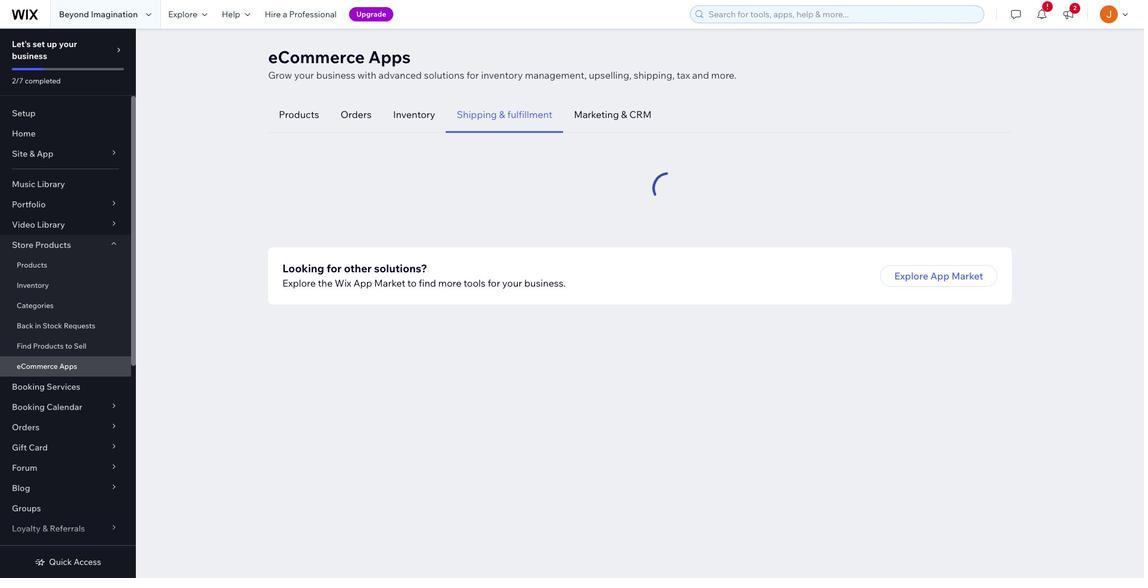 Task type: vqa. For each thing, say whether or not it's contained in the screenshot.
'Categories' link
yes



Task type: locate. For each thing, give the bounding box(es) containing it.
1 horizontal spatial explore
[[283, 277, 316, 289]]

0 horizontal spatial orders
[[12, 422, 39, 433]]

let's
[[12, 39, 31, 49]]

0 vertical spatial for
[[467, 69, 479, 81]]

0 horizontal spatial for
[[327, 262, 342, 276]]

0 horizontal spatial to
[[65, 342, 72, 351]]

shipping
[[457, 109, 497, 120]]

orders button
[[330, 97, 383, 133]]

products link
[[0, 255, 131, 276]]

upselling,
[[589, 69, 632, 81]]

1 vertical spatial ecommerce
[[17, 362, 58, 371]]

& right site
[[29, 148, 35, 159]]

shipping & fulfillment
[[457, 109, 553, 120]]

1 horizontal spatial app
[[354, 277, 372, 289]]

1 vertical spatial library
[[37, 219, 65, 230]]

1 horizontal spatial for
[[467, 69, 479, 81]]

music library link
[[0, 174, 131, 194]]

hire a professional
[[265, 9, 337, 20]]

back
[[17, 321, 33, 330]]

your inside looking for other solutions? explore the wix app market to find more tools for your business.
[[503, 277, 523, 289]]

apps up advanced
[[369, 47, 411, 67]]

0 horizontal spatial explore
[[168, 9, 198, 20]]

inventory
[[393, 109, 436, 120], [17, 281, 49, 290]]

ecommerce for ecommerce apps grow your business with advanced solutions for inventory management, upselling, shipping, tax and more.
[[268, 47, 365, 67]]

1 vertical spatial apps
[[59, 362, 77, 371]]

tab list
[[268, 97, 1013, 133]]

for inside ecommerce apps grow your business with advanced solutions for inventory management, upselling, shipping, tax and more.
[[467, 69, 479, 81]]

1 vertical spatial inventory
[[17, 281, 49, 290]]

store products button
[[0, 235, 131, 255]]

and
[[693, 69, 710, 81]]

orders up gift card
[[12, 422, 39, 433]]

library
[[37, 179, 65, 190], [37, 219, 65, 230]]

1 vertical spatial your
[[294, 69, 314, 81]]

forum
[[12, 463, 37, 474]]

explore inside button
[[895, 270, 929, 282]]

0 vertical spatial apps
[[369, 47, 411, 67]]

2 library from the top
[[37, 219, 65, 230]]

ecommerce apps grow your business with advanced solutions for inventory management, upselling, shipping, tax and more.
[[268, 47, 737, 81]]

app inside looking for other solutions? explore the wix app market to find more tools for your business.
[[354, 277, 372, 289]]

& right loyalty
[[42, 524, 48, 534]]

1 horizontal spatial business
[[316, 69, 356, 81]]

setup link
[[0, 103, 131, 123]]

apps inside ecommerce apps grow your business with advanced solutions for inventory management, upselling, shipping, tax and more.
[[369, 47, 411, 67]]

1 horizontal spatial apps
[[369, 47, 411, 67]]

sidebar element
[[0, 29, 136, 578]]

marketing & crm
[[574, 109, 652, 120]]

& right shipping
[[499, 109, 506, 120]]

booking down the booking services
[[12, 402, 45, 413]]

to inside looking for other solutions? explore the wix app market to find more tools for your business.
[[408, 277, 417, 289]]

gift card button
[[0, 438, 131, 458]]

0 horizontal spatial apps
[[59, 362, 77, 371]]

inventory inside sidebar element
[[17, 281, 49, 290]]

business left 'with'
[[316, 69, 356, 81]]

0 horizontal spatial business
[[12, 51, 47, 61]]

booking services
[[12, 382, 80, 392]]

0 vertical spatial business
[[12, 51, 47, 61]]

2 vertical spatial your
[[503, 277, 523, 289]]

loyalty & referrals
[[12, 524, 85, 534]]

1 library from the top
[[37, 179, 65, 190]]

inventory up "categories"
[[17, 281, 49, 290]]

0 horizontal spatial app
[[37, 148, 53, 159]]

point of sale
[[12, 544, 61, 555]]

2 horizontal spatial app
[[931, 270, 950, 282]]

inventory down advanced
[[393, 109, 436, 120]]

store
[[12, 240, 33, 250]]

library for music library
[[37, 179, 65, 190]]

1 horizontal spatial inventory
[[393, 109, 436, 120]]

0 horizontal spatial ecommerce
[[17, 362, 58, 371]]

video library
[[12, 219, 65, 230]]

apps for ecommerce apps
[[59, 362, 77, 371]]

2 horizontal spatial explore
[[895, 270, 929, 282]]

for right solutions
[[467, 69, 479, 81]]

with
[[358, 69, 377, 81]]

let's set up your business
[[12, 39, 77, 61]]

library inside dropdown button
[[37, 219, 65, 230]]

0 vertical spatial your
[[59, 39, 77, 49]]

sell
[[74, 342, 87, 351]]

booking for booking services
[[12, 382, 45, 392]]

explore app market button
[[881, 265, 998, 287]]

products up the products link
[[35, 240, 71, 250]]

booking inside dropdown button
[[12, 402, 45, 413]]

0 vertical spatial booking
[[12, 382, 45, 392]]

0 vertical spatial library
[[37, 179, 65, 190]]

blog
[[12, 483, 30, 494]]

booking calendar button
[[0, 397, 131, 417]]

0 horizontal spatial market
[[375, 277, 406, 289]]

library up the store products
[[37, 219, 65, 230]]

0 vertical spatial to
[[408, 277, 417, 289]]

inventory for inventory button
[[393, 109, 436, 120]]

orders down 'with'
[[341, 109, 372, 120]]

booking up 'booking calendar'
[[12, 382, 45, 392]]

0 horizontal spatial inventory
[[17, 281, 49, 290]]

groups link
[[0, 499, 131, 519]]

1 horizontal spatial ecommerce
[[268, 47, 365, 67]]

beyond imagination
[[59, 9, 138, 20]]

ecommerce inside ecommerce apps grow your business with advanced solutions for inventory management, upselling, shipping, tax and more.
[[268, 47, 365, 67]]

for up the the
[[327, 262, 342, 276]]

apps inside sidebar element
[[59, 362, 77, 371]]

your right up
[[59, 39, 77, 49]]

music
[[12, 179, 35, 190]]

business inside ecommerce apps grow your business with advanced solutions for inventory management, upselling, shipping, tax and more.
[[316, 69, 356, 81]]

your right "grow"
[[294, 69, 314, 81]]

tools
[[464, 277, 486, 289]]

business
[[12, 51, 47, 61], [316, 69, 356, 81]]

inventory button
[[383, 97, 446, 133]]

your for let's
[[59, 39, 77, 49]]

business inside let's set up your business
[[12, 51, 47, 61]]

2 vertical spatial for
[[488, 277, 501, 289]]

orders inside popup button
[[12, 422, 39, 433]]

shipping,
[[634, 69, 675, 81]]

1 vertical spatial for
[[327, 262, 342, 276]]

tax
[[677, 69, 691, 81]]

business down let's at the left
[[12, 51, 47, 61]]

apps down find products to sell link
[[59, 362, 77, 371]]

0 vertical spatial inventory
[[393, 109, 436, 120]]

to left sell
[[65, 342, 72, 351]]

your inside ecommerce apps grow your business with advanced solutions for inventory management, upselling, shipping, tax and more.
[[294, 69, 314, 81]]

blog button
[[0, 478, 131, 499]]

explore for explore app market
[[895, 270, 929, 282]]

quick access
[[49, 557, 101, 568]]

to left find
[[408, 277, 417, 289]]

inventory inside button
[[393, 109, 436, 120]]

1 vertical spatial business
[[316, 69, 356, 81]]

your inside let's set up your business
[[59, 39, 77, 49]]

gift card
[[12, 442, 48, 453]]

store products
[[12, 240, 71, 250]]

requests
[[64, 321, 95, 330]]

1 horizontal spatial to
[[408, 277, 417, 289]]

point
[[12, 544, 32, 555]]

ecommerce up the booking services
[[17, 362, 58, 371]]

2 horizontal spatial your
[[503, 277, 523, 289]]

products down "grow"
[[279, 109, 319, 120]]

categories
[[17, 301, 54, 310]]

ecommerce up "grow"
[[268, 47, 365, 67]]

ecommerce inside sidebar element
[[17, 362, 58, 371]]

your left business.
[[503, 277, 523, 289]]

orders inside button
[[341, 109, 372, 120]]

a
[[283, 9, 287, 20]]

professional
[[289, 9, 337, 20]]

gift
[[12, 442, 27, 453]]

0 horizontal spatial your
[[59, 39, 77, 49]]

1 horizontal spatial your
[[294, 69, 314, 81]]

music library
[[12, 179, 65, 190]]

groups
[[12, 503, 41, 514]]

2 booking from the top
[[12, 402, 45, 413]]

upgrade
[[357, 10, 387, 18]]

apps
[[369, 47, 411, 67], [59, 362, 77, 371]]

find
[[419, 277, 436, 289]]

of
[[34, 544, 42, 555]]

portfolio button
[[0, 194, 131, 215]]

& left crm
[[622, 109, 628, 120]]

products
[[279, 109, 319, 120], [35, 240, 71, 250], [17, 261, 47, 270], [33, 342, 64, 351]]

library up portfolio dropdown button
[[37, 179, 65, 190]]

booking calendar
[[12, 402, 82, 413]]

help
[[222, 9, 240, 20]]

for right tools
[[488, 277, 501, 289]]

0 vertical spatial orders
[[341, 109, 372, 120]]

looking for other solutions? explore the wix app market to find more tools for your business.
[[283, 262, 566, 289]]

library for video library
[[37, 219, 65, 230]]

inventory for inventory link
[[17, 281, 49, 290]]

1 horizontal spatial orders
[[341, 109, 372, 120]]

app inside button
[[931, 270, 950, 282]]

0 vertical spatial ecommerce
[[268, 47, 365, 67]]

&
[[499, 109, 506, 120], [622, 109, 628, 120], [29, 148, 35, 159], [42, 524, 48, 534]]

1 vertical spatial to
[[65, 342, 72, 351]]

tab list containing products
[[268, 97, 1013, 133]]

1 vertical spatial orders
[[12, 422, 39, 433]]

2/7
[[12, 76, 23, 85]]

for
[[467, 69, 479, 81], [327, 262, 342, 276], [488, 277, 501, 289]]

products button
[[268, 97, 330, 133]]

market inside explore app market button
[[952, 270, 984, 282]]

market inside looking for other solutions? explore the wix app market to find more tools for your business.
[[375, 277, 406, 289]]

1 vertical spatial booking
[[12, 402, 45, 413]]

1 horizontal spatial market
[[952, 270, 984, 282]]

stock
[[43, 321, 62, 330]]

1 booking from the top
[[12, 382, 45, 392]]

2
[[1074, 4, 1077, 12]]

to
[[408, 277, 417, 289], [65, 342, 72, 351]]

app
[[37, 148, 53, 159], [931, 270, 950, 282], [354, 277, 372, 289]]



Task type: describe. For each thing, give the bounding box(es) containing it.
looking
[[283, 262, 324, 276]]

explore app market
[[895, 270, 984, 282]]

business for let's
[[12, 51, 47, 61]]

site & app button
[[0, 144, 131, 164]]

crm
[[630, 109, 652, 120]]

inventory link
[[0, 276, 131, 296]]

access
[[74, 557, 101, 568]]

completed
[[25, 76, 61, 85]]

site
[[12, 148, 28, 159]]

hire
[[265, 9, 281, 20]]

imagination
[[91, 9, 138, 20]]

video library button
[[0, 215, 131, 235]]

& for marketing
[[622, 109, 628, 120]]

inventory
[[482, 69, 523, 81]]

advanced
[[379, 69, 422, 81]]

products up ecommerce apps
[[33, 342, 64, 351]]

marketing & crm button
[[564, 97, 663, 133]]

card
[[29, 442, 48, 453]]

orders for orders popup button
[[12, 422, 39, 433]]

orders button
[[0, 417, 131, 438]]

& for shipping
[[499, 109, 506, 120]]

& for site
[[29, 148, 35, 159]]

site & app
[[12, 148, 53, 159]]

loyalty & referrals button
[[0, 519, 131, 539]]

quick access button
[[35, 557, 101, 568]]

shipping & fulfillment button
[[446, 97, 564, 133]]

booking for booking calendar
[[12, 402, 45, 413]]

portfolio
[[12, 199, 46, 210]]

loyalty
[[12, 524, 41, 534]]

ecommerce for ecommerce apps
[[17, 362, 58, 371]]

point of sale link
[[0, 539, 131, 559]]

upgrade button
[[349, 7, 394, 21]]

solutions
[[424, 69, 465, 81]]

video
[[12, 219, 35, 230]]

management,
[[525, 69, 587, 81]]

set
[[33, 39, 45, 49]]

home
[[12, 128, 36, 139]]

business for ecommerce
[[316, 69, 356, 81]]

products inside button
[[279, 109, 319, 120]]

calendar
[[47, 402, 82, 413]]

& for loyalty
[[42, 524, 48, 534]]

marketing
[[574, 109, 619, 120]]

explore for explore
[[168, 9, 198, 20]]

wix
[[335, 277, 352, 289]]

setup
[[12, 108, 36, 119]]

business.
[[525, 277, 566, 289]]

find
[[17, 342, 31, 351]]

home link
[[0, 123, 131, 144]]

hire a professional link
[[258, 0, 344, 29]]

booking services link
[[0, 377, 131, 397]]

sale
[[44, 544, 61, 555]]

more
[[439, 277, 462, 289]]

products inside dropdown button
[[35, 240, 71, 250]]

2 button
[[1056, 0, 1082, 29]]

the
[[318, 277, 333, 289]]

orders for orders button
[[341, 109, 372, 120]]

services
[[47, 382, 80, 392]]

to inside sidebar element
[[65, 342, 72, 351]]

find products to sell
[[17, 342, 87, 351]]

more.
[[712, 69, 737, 81]]

help button
[[215, 0, 258, 29]]

Search for tools, apps, help & more... field
[[705, 6, 981, 23]]

2/7 completed
[[12, 76, 61, 85]]

quick
[[49, 557, 72, 568]]

back in stock requests
[[17, 321, 95, 330]]

referrals
[[50, 524, 85, 534]]

app inside popup button
[[37, 148, 53, 159]]

your for ecommerce
[[294, 69, 314, 81]]

categories link
[[0, 296, 131, 316]]

ecommerce apps
[[17, 362, 77, 371]]

in
[[35, 321, 41, 330]]

solutions?
[[374, 262, 428, 276]]

2 horizontal spatial for
[[488, 277, 501, 289]]

back in stock requests link
[[0, 316, 131, 336]]

explore inside looking for other solutions? explore the wix app market to find more tools for your business.
[[283, 277, 316, 289]]

apps for ecommerce apps grow your business with advanced solutions for inventory management, upselling, shipping, tax and more.
[[369, 47, 411, 67]]

other
[[344, 262, 372, 276]]

products down store at left top
[[17, 261, 47, 270]]



